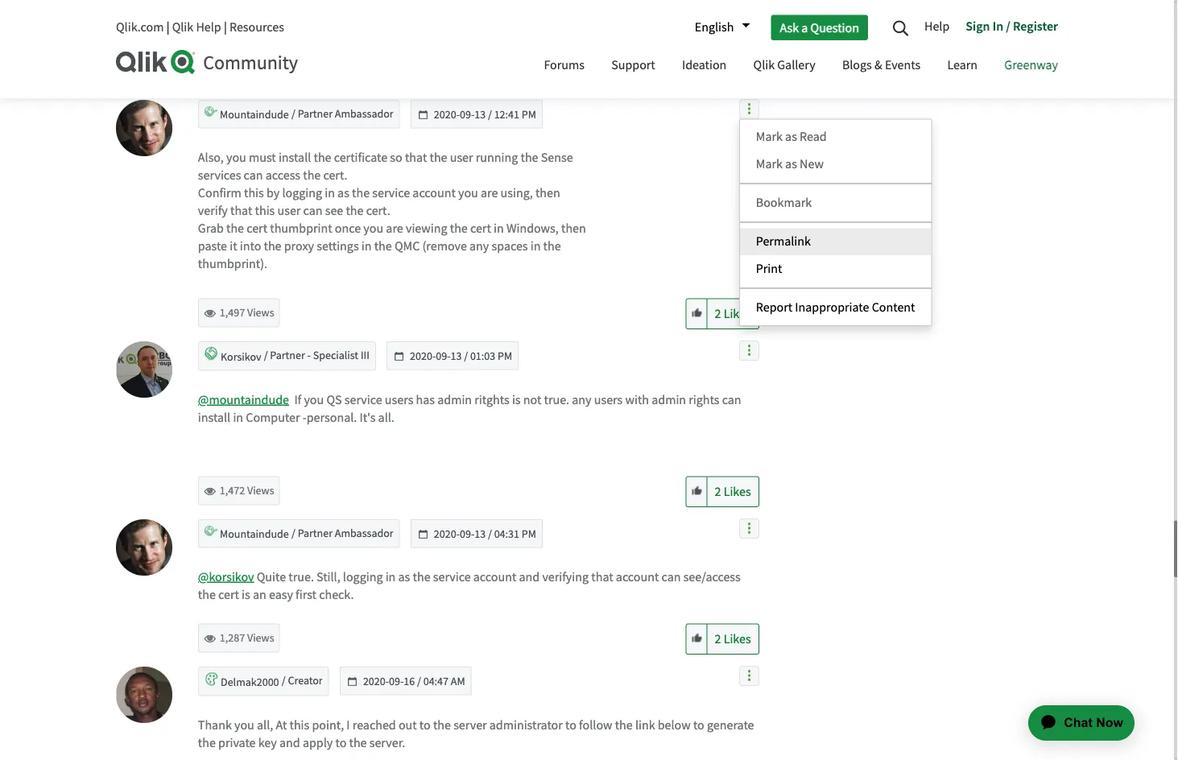 Task type: locate. For each thing, give the bounding box(es) containing it.
pm right the 01:03 in the left of the page
[[498, 349, 512, 364]]

once
[[335, 220, 361, 237]]

not
[[523, 392, 542, 408]]

04:47 am
[[424, 675, 465, 689]]

1 vertical spatial partner ambassador
[[296, 527, 394, 541]]

0 vertical spatial logging
[[282, 185, 322, 201]]

1 vertical spatial partner ambassador image
[[205, 525, 217, 538]]

you up private
[[234, 717, 254, 734]]

1 vertical spatial pm
[[498, 349, 512, 364]]

@mountaindude
[[198, 392, 289, 408]]

in up see
[[325, 185, 335, 201]]

0 horizontal spatial user
[[278, 203, 301, 219]]

qlik left gallery
[[754, 57, 775, 73]]

this right at
[[290, 717, 310, 734]]

mountaindude image
[[116, 100, 172, 157], [116, 520, 172, 576]]

0 horizontal spatial help
[[196, 19, 221, 35]]

admin right has
[[438, 392, 472, 408]]

that right so
[[405, 149, 427, 166]]

pm right 04:31
[[522, 527, 536, 542]]

1 vertical spatial are
[[386, 220, 403, 237]]

and left the 'verifying' at left bottom
[[519, 569, 540, 586]]

ambassador up still,
[[335, 527, 394, 541]]

easy
[[269, 587, 293, 603]]

server.
[[370, 735, 405, 752]]

2 vertical spatial service
[[433, 569, 471, 586]]

1 vertical spatial -
[[303, 410, 307, 426]]

1 vertical spatial mountaindude image
[[116, 520, 172, 576]]

key
[[258, 735, 277, 752]]

1 vertical spatial that
[[230, 203, 252, 219]]

21
[[116, 41, 138, 70]]

has
[[416, 392, 435, 408]]

13 left the 01:03 in the left of the page
[[451, 349, 462, 364]]

‎2020-
[[434, 107, 460, 122], [410, 349, 436, 364], [434, 527, 460, 542], [363, 675, 389, 689]]

0 horizontal spatial any
[[470, 238, 489, 255]]

qlik up 21 comments
[[172, 19, 194, 35]]

account right the 'verifying' at left bottom
[[616, 569, 659, 586]]

logging down access
[[282, 185, 322, 201]]

‎2020-09-13 up has
[[410, 349, 462, 364]]

menu bar
[[532, 43, 1071, 90]]

qlik
[[172, 19, 194, 35], [754, 57, 775, 73]]

2 mountaindude from the top
[[220, 527, 289, 542]]

0 vertical spatial 2
[[715, 306, 721, 323]]

1 horizontal spatial are
[[481, 185, 498, 201]]

partner ambassador image up "also,"
[[205, 105, 217, 118]]

1 vertical spatial and
[[280, 735, 300, 752]]

in right still,
[[386, 569, 396, 586]]

1 partner ambassador image from the top
[[205, 105, 217, 118]]

1 | from the left
[[166, 19, 170, 35]]

3 likes from the top
[[724, 632, 751, 648]]

0 vertical spatial 2 likes
[[715, 306, 751, 323]]

cert up into
[[247, 220, 268, 237]]

0 vertical spatial mark
[[756, 129, 783, 145]]

mountaindude up must
[[220, 107, 289, 122]]

service inside also, you must install the certificate so that the user running the sense services can access the cert. confirm this by logging in as the service account you are using, then verify that this user can see the cert. grab the cert thumbprint once you are viewing the cert in windows, then paste it into the proxy settings in the qmc (remove any spaces in the thumbprint).
[[372, 185, 410, 201]]

13 for ritghts
[[451, 349, 462, 364]]

cert left windows,
[[470, 220, 491, 237]]

thank you all, at this point, i reached out to the server administrator to follow the link below to generate the private key and apply to the server.
[[198, 717, 754, 752]]

see/access
[[684, 569, 741, 586]]

mountaindude link down 1,472 views
[[220, 527, 289, 542]]

2 users from the left
[[594, 392, 623, 408]]

2 vertical spatial 2 likes
[[715, 632, 751, 648]]

1 mountaindude from the top
[[220, 107, 289, 122]]

0 horizontal spatial then
[[536, 185, 560, 201]]

logging up check.
[[343, 569, 383, 586]]

true. inside "quite true. still, logging in as the service account and verifying that account can see/access the cert is an easy first check."
[[289, 569, 314, 586]]

application
[[999, 686, 1154, 761]]

any left spaces
[[470, 238, 489, 255]]

0 vertical spatial mountaindude
[[220, 107, 289, 122]]

pm right 12:41
[[522, 107, 536, 122]]

-
[[307, 349, 311, 363], [303, 410, 307, 426]]

korsikov image
[[116, 342, 172, 398]]

then right windows,
[[561, 220, 586, 237]]

pm for account
[[522, 527, 536, 542]]

any right not
[[572, 392, 592, 408]]

partner ambassador up still,
[[296, 527, 394, 541]]

mountaindude for quite true. still, logging in as the service account and verifying that account can see/access the cert is an easy first check.
[[220, 527, 289, 542]]

2 mark from the top
[[756, 156, 783, 172]]

2 vertical spatial this
[[290, 717, 310, 734]]

paste
[[198, 238, 227, 255]]

09- left 04:31
[[460, 527, 475, 542]]

1 horizontal spatial that
[[405, 149, 427, 166]]

2 for quite true. still, logging in as the service account and verifying that account can see/access the cert is an easy first check.
[[715, 632, 721, 648]]

mark down mark as read
[[756, 156, 783, 172]]

cert.
[[323, 167, 348, 184], [366, 203, 390, 219]]

qlik help link
[[172, 19, 221, 35]]

users
[[385, 392, 414, 408], [594, 392, 623, 408]]

you inside if you qs service users has admin ritghts is not true. any users with admin rights can install in computer -personal. it's all.
[[304, 392, 324, 408]]

that
[[405, 149, 427, 166], [230, 203, 252, 219], [592, 569, 614, 586]]

in up spaces
[[494, 220, 504, 237]]

0 vertical spatial qlik
[[172, 19, 194, 35]]

partner ambassador image
[[205, 105, 217, 118], [205, 525, 217, 538]]

2 2 likes from the top
[[715, 484, 751, 501]]

then right using,
[[536, 185, 560, 201]]

1 vertical spatial 13
[[451, 349, 462, 364]]

1 horizontal spatial cert
[[247, 220, 268, 237]]

views for @mountaindude
[[247, 484, 274, 499]]

partner for quite true. still, logging in as the service account and verifying that account can see/access the cert is an easy first check.
[[298, 527, 333, 541]]

iii
[[361, 349, 370, 363]]

‎2020-09-13 left 04:31
[[434, 527, 486, 542]]

report inappropriate content link
[[740, 295, 932, 322]]

0 horizontal spatial qlik
[[172, 19, 194, 35]]

13 left 04:31
[[475, 527, 486, 542]]

2 admin from the left
[[652, 392, 686, 408]]

views right 1,497
[[247, 306, 274, 321]]

true. up first
[[289, 569, 314, 586]]

0 vertical spatial service
[[372, 185, 410, 201]]

1 users from the left
[[385, 392, 414, 408]]

ambassador for services can access the cert.
[[335, 107, 394, 122]]

install
[[279, 149, 311, 166], [198, 410, 231, 426]]

1 partner ambassador from the top
[[296, 107, 394, 122]]

help up comments
[[196, 19, 221, 35]]

korsikov link
[[221, 350, 261, 364]]

ambassador
[[335, 107, 394, 122], [335, 527, 394, 541]]

by
[[267, 185, 280, 201]]

1 horizontal spatial then
[[561, 220, 586, 237]]

0 vertical spatial then
[[536, 185, 560, 201]]

0 vertical spatial ‎2020-09-13
[[434, 107, 486, 122]]

admin right 'with'
[[652, 392, 686, 408]]

09-
[[460, 107, 475, 122], [436, 349, 451, 364], [460, 527, 475, 542], [389, 675, 404, 689]]

are left using,
[[481, 185, 498, 201]]

0 vertical spatial partner
[[298, 107, 333, 122]]

1 vertical spatial service
[[345, 392, 382, 408]]

1 mark from the top
[[756, 129, 783, 145]]

partner ambassador up certificate
[[296, 107, 394, 122]]

service inside if you qs service users has admin ritghts is not true. any users with admin rights can install in computer -personal. it's all.
[[345, 392, 382, 408]]

if
[[294, 392, 302, 408]]

2 likes for if you qs service users has admin ritghts is not true. any users with admin rights can install in computer -personal. it's all.
[[715, 484, 751, 501]]

1 mountaindude image from the top
[[116, 100, 172, 157]]

1 vertical spatial then
[[561, 220, 586, 237]]

0 horizontal spatial cert
[[218, 587, 239, 603]]

users left 'with'
[[594, 392, 623, 408]]

2 views from the top
[[247, 484, 274, 499]]

users up all.
[[385, 392, 414, 408]]

2 vertical spatial views
[[247, 632, 274, 646]]

true.
[[544, 392, 570, 408], [289, 569, 314, 586]]

1 vertical spatial any
[[572, 392, 592, 408]]

2 vertical spatial that
[[592, 569, 614, 586]]

install up access
[[279, 149, 311, 166]]

pm
[[522, 107, 536, 122], [498, 349, 512, 364], [522, 527, 536, 542]]

mountaindude link up must
[[220, 107, 289, 122]]

english
[[695, 19, 734, 35]]

partner down community link at the top of the page
[[298, 107, 333, 122]]

that right the 'verifying' at left bottom
[[592, 569, 614, 586]]

can inside "quite true. still, logging in as the service account and verifying that account can see/access the cert is an easy first check."
[[662, 569, 681, 586]]

‎2020-09-16
[[363, 675, 415, 689]]

you up services
[[226, 149, 246, 166]]

0 horizontal spatial logging
[[282, 185, 322, 201]]

| right qlik.com "link"
[[166, 19, 170, 35]]

ambassador up certificate
[[335, 107, 394, 122]]

‎2020- up has
[[410, 349, 436, 364]]

account down 04:31
[[474, 569, 517, 586]]

help left sign
[[925, 18, 950, 34]]

to
[[420, 717, 431, 734], [566, 717, 577, 734], [694, 717, 705, 734], [336, 735, 347, 752]]

0 horizontal spatial -
[[303, 410, 307, 426]]

0 vertical spatial mountaindude link
[[220, 107, 289, 122]]

‎2020- for services can access the cert.
[[434, 107, 460, 122]]

| right qlik help "link"
[[224, 19, 227, 35]]

can right rights
[[722, 392, 742, 408]]

2 2 from the top
[[715, 484, 721, 501]]

1 horizontal spatial and
[[519, 569, 540, 586]]

partner for if you qs service users has admin ritghts is not true. any users with admin rights can install in computer -personal. it's all.
[[270, 349, 305, 363]]

using,
[[501, 185, 533, 201]]

partner ambassador
[[296, 107, 394, 122], [296, 527, 394, 541]]

1 mountaindude link from the top
[[220, 107, 289, 122]]

2 likes
[[715, 306, 751, 323], [715, 484, 751, 501], [715, 632, 751, 648]]

13 for service
[[475, 527, 486, 542]]

0 horizontal spatial true.
[[289, 569, 314, 586]]

0 vertical spatial likes
[[724, 306, 751, 323]]

out
[[399, 717, 417, 734]]

user left running
[[450, 149, 473, 166]]

dropdown menu items list
[[739, 119, 932, 327]]

1 horizontal spatial install
[[279, 149, 311, 166]]

0 horizontal spatial |
[[166, 19, 170, 35]]

this down by
[[255, 203, 275, 219]]

2 for if you qs service users has admin ritghts is not true. any users with admin rights can install in computer -personal. it's all.
[[715, 484, 721, 501]]

resources link
[[230, 19, 284, 35]]

3 2 likes from the top
[[715, 632, 751, 648]]

mountaindude for services can access the cert.
[[220, 107, 289, 122]]

1 horizontal spatial |
[[224, 19, 227, 35]]

any
[[470, 238, 489, 255], [572, 392, 592, 408]]

- right the computer
[[303, 410, 307, 426]]

you right if
[[304, 392, 324, 408]]

2
[[715, 306, 721, 323], [715, 484, 721, 501], [715, 632, 721, 648]]

1 vertical spatial cert.
[[366, 203, 390, 219]]

community
[[203, 50, 298, 75]]

partner ambassador image up @korsikov link
[[205, 525, 217, 538]]

1 vertical spatial 2
[[715, 484, 721, 501]]

mark inside 'mark as new' list item
[[756, 156, 783, 172]]

1,497
[[220, 306, 245, 321]]

help
[[925, 18, 950, 34], [196, 19, 221, 35]]

service inside "quite true. still, logging in as the service account and verifying that account can see/access the cert is an easy first check."
[[433, 569, 471, 586]]

1 ambassador from the top
[[335, 107, 394, 122]]

views
[[247, 306, 274, 321], [247, 484, 274, 499], [247, 632, 274, 646]]

bookmark list item
[[740, 190, 932, 217]]

2 | from the left
[[224, 19, 227, 35]]

logging
[[282, 185, 322, 201], [343, 569, 383, 586]]

generate
[[707, 717, 754, 734]]

1 vertical spatial likes
[[724, 484, 751, 501]]

creator image
[[205, 673, 218, 686]]

1 horizontal spatial admin
[[652, 392, 686, 408]]

views right 1,287
[[247, 632, 274, 646]]

2 partner ambassador from the top
[[296, 527, 394, 541]]

cert. right see
[[366, 203, 390, 219]]

|
[[166, 19, 170, 35], [224, 19, 227, 35]]

1 vertical spatial install
[[198, 410, 231, 426]]

0 horizontal spatial is
[[242, 587, 250, 603]]

0 vertical spatial and
[[519, 569, 540, 586]]

1 horizontal spatial account
[[474, 569, 517, 586]]

cert
[[247, 220, 268, 237], [470, 220, 491, 237], [218, 587, 239, 603]]

user up thumbprint
[[278, 203, 301, 219]]

1 horizontal spatial cert.
[[366, 203, 390, 219]]

partner - specialist iii image
[[205, 347, 218, 361]]

2 mountaindude link from the top
[[220, 527, 289, 542]]

1 vertical spatial qlik
[[754, 57, 775, 73]]

first
[[296, 587, 317, 603]]

qlik gallery
[[754, 57, 816, 73]]

1 horizontal spatial logging
[[343, 569, 383, 586]]

are up qmc
[[386, 220, 403, 237]]

partner up if
[[270, 349, 305, 363]]

proxy
[[284, 238, 314, 255]]

support button
[[599, 43, 668, 90]]

‎2020- left 12:41
[[434, 107, 460, 122]]

and down at
[[280, 735, 300, 752]]

2 partner ambassador image from the top
[[205, 525, 217, 538]]

13 left 12:41
[[475, 107, 486, 122]]

2 mountaindude image from the top
[[116, 520, 172, 576]]

confirm
[[198, 185, 242, 201]]

2 vertical spatial ‎2020-09-13
[[434, 527, 486, 542]]

1 vertical spatial mark
[[756, 156, 783, 172]]

mark up mark as new
[[756, 129, 783, 145]]

- inside if you qs service users has admin ritghts is not true. any users with admin rights can install in computer -personal. it's all.
[[303, 410, 307, 426]]

this
[[244, 185, 264, 201], [255, 203, 275, 219], [290, 717, 310, 734]]

is inside "quite true. still, logging in as the service account and verifying that account can see/access the cert is an easy first check."
[[242, 587, 250, 603]]

it
[[230, 238, 237, 255]]

‎2020- for quite true. still, logging in as the service account and verifying that account can see/access the cert is an easy first check.
[[434, 527, 460, 542]]

2 horizontal spatial that
[[592, 569, 614, 586]]

likes for quite true. still, logging in as the service account and verifying that account can see/access the cert is an easy first check.
[[724, 632, 751, 648]]

0 vertical spatial ambassador
[[335, 107, 394, 122]]

partner ambassador for quite true. still, logging in as the service account and verifying that account can see/access the cert is an easy first check.
[[296, 527, 394, 541]]

mark inside mark as read list item
[[756, 129, 783, 145]]

0 vertical spatial any
[[470, 238, 489, 255]]

1 vertical spatial logging
[[343, 569, 383, 586]]

you
[[226, 149, 246, 166], [458, 185, 478, 201], [364, 220, 384, 237], [304, 392, 324, 408], [234, 717, 254, 734]]

true. right not
[[544, 392, 570, 408]]

1 vertical spatial ambassador
[[335, 527, 394, 541]]

cert down @korsikov link
[[218, 587, 239, 603]]

2 likes for quite true. still, logging in as the service account and verifying that account can see/access the cert is an easy first check.
[[715, 632, 751, 648]]

to left follow
[[566, 717, 577, 734]]

in down @mountaindude
[[233, 410, 243, 426]]

print
[[756, 261, 783, 277]]

korsikov
[[221, 350, 261, 364]]

community link
[[116, 50, 516, 75]]

administrator
[[490, 717, 563, 734]]

in inside if you qs service users has admin ritghts is not true. any users with admin rights can install in computer -personal. it's all.
[[233, 410, 243, 426]]

2 ambassador from the top
[[335, 527, 394, 541]]

the
[[314, 149, 332, 166], [430, 149, 448, 166], [521, 149, 539, 166], [303, 167, 321, 184], [352, 185, 370, 201], [346, 203, 364, 219], [226, 220, 244, 237], [450, 220, 468, 237], [264, 238, 282, 255], [374, 238, 392, 255], [543, 238, 561, 255], [413, 569, 431, 586], [198, 587, 216, 603], [433, 717, 451, 734], [615, 717, 633, 734], [198, 735, 216, 752], [349, 735, 367, 752]]

1 vertical spatial views
[[247, 484, 274, 499]]

i
[[347, 717, 350, 734]]

1 horizontal spatial help
[[925, 18, 950, 34]]

0 vertical spatial -
[[307, 349, 311, 363]]

0 vertical spatial views
[[247, 306, 274, 321]]

0 vertical spatial mountaindude image
[[116, 100, 172, 157]]

1 vertical spatial true.
[[289, 569, 314, 586]]

1 vertical spatial is
[[242, 587, 250, 603]]

question
[[811, 19, 860, 36]]

‎2020-09-13 for the
[[434, 527, 486, 542]]

1 horizontal spatial users
[[594, 392, 623, 408]]

1 vertical spatial mountaindude link
[[220, 527, 289, 542]]

report inappropriate content
[[756, 300, 916, 316]]

read
[[800, 129, 827, 145]]

mountaindude down 1,472 views
[[220, 527, 289, 542]]

- left specialist
[[307, 349, 311, 363]]

that inside "quite true. still, logging in as the service account and verifying that account can see/access the cert is an easy first check."
[[592, 569, 614, 586]]

sign in / register
[[966, 18, 1059, 34]]

3 2 from the top
[[715, 632, 721, 648]]

0 vertical spatial partner ambassador
[[296, 107, 394, 122]]

as inside also, you must install the certificate so that the user running the sense services can access the cert. confirm this by logging in as the service account you are using, then verify that this user can see the cert. grab the cert thumbprint once you are viewing the cert in windows, then paste it into the proxy settings in the qmc (remove any spaces in the thumbprint).
[[338, 185, 350, 201]]

2 vertical spatial pm
[[522, 527, 536, 542]]

blogs & events button
[[830, 43, 933, 90]]

cert. down certificate
[[323, 167, 348, 184]]

1 admin from the left
[[438, 392, 472, 408]]

is left an
[[242, 587, 250, 603]]

can left see/access
[[662, 569, 681, 586]]

this left by
[[244, 185, 264, 201]]

2 likes from the top
[[724, 484, 751, 501]]

as up see
[[338, 185, 350, 201]]

1 horizontal spatial any
[[572, 392, 592, 408]]

3 views from the top
[[247, 632, 274, 646]]

/
[[1006, 18, 1011, 34]]

09- for if you qs service users has admin ritghts is not true. any users with admin rights can install in computer -personal. it's all.
[[436, 349, 451, 364]]

1 vertical spatial ‎2020-09-13
[[410, 349, 462, 364]]

account up the viewing
[[413, 185, 456, 201]]

0 horizontal spatial account
[[413, 185, 456, 201]]

is left not
[[512, 392, 521, 408]]

that down "confirm"
[[230, 203, 252, 219]]

qlik inside menu bar
[[754, 57, 775, 73]]

0 vertical spatial that
[[405, 149, 427, 166]]

0 horizontal spatial are
[[386, 220, 403, 237]]

greenway
[[1005, 57, 1059, 73]]

1 vertical spatial 2 likes
[[715, 484, 751, 501]]

09- left the 01:03 in the left of the page
[[436, 349, 451, 364]]

09- left 12:41
[[460, 107, 475, 122]]

specialist
[[313, 349, 359, 363]]

partner up still,
[[298, 527, 333, 541]]

install down @mountaindude 'link'
[[198, 410, 231, 426]]

0 horizontal spatial and
[[280, 735, 300, 752]]

you inside thank you all, at this point, i reached out to the server administrator to follow the link below to generate the private key and apply to the server.
[[234, 717, 254, 734]]

and inside thank you all, at this point, i reached out to the server administrator to follow the link below to generate the private key and apply to the server.
[[280, 735, 300, 752]]

0 vertical spatial partner ambassador image
[[205, 105, 217, 118]]

‎2020-09-13 left 12:41
[[434, 107, 486, 122]]

0 horizontal spatial install
[[198, 410, 231, 426]]

0 vertical spatial cert.
[[323, 167, 348, 184]]

at
[[276, 717, 287, 734]]

likes for if you qs service users has admin ritghts is not true. any users with admin rights can install in computer -personal. it's all.
[[724, 484, 751, 501]]

0 horizontal spatial admin
[[438, 392, 472, 408]]

as right still,
[[398, 569, 410, 586]]

delmak2000 image
[[116, 667, 172, 724]]

0 horizontal spatial users
[[385, 392, 414, 408]]

0 vertical spatial is
[[512, 392, 521, 408]]

‎2020- up "quite true. still, logging in as the service account and verifying that account can see/access the cert is an easy first check."
[[434, 527, 460, 542]]

2 vertical spatial partner
[[298, 527, 333, 541]]

link
[[636, 717, 655, 734]]

cert inside "quite true. still, logging in as the service account and verifying that account can see/access the cert is an easy first check."
[[218, 587, 239, 603]]

2 vertical spatial 13
[[475, 527, 486, 542]]

1 likes from the top
[[724, 306, 751, 323]]



Task type: describe. For each thing, give the bounding box(es) containing it.
partner ambassador image for quite true. still, logging in as the service account and verifying that account can see/access the cert is an easy first check.
[[205, 525, 217, 538]]

ambassador for quite true. still, logging in as the service account and verifying that account can see/access the cert is an easy first check.
[[335, 527, 394, 541]]

1,472 views
[[220, 484, 274, 499]]

2 horizontal spatial cert
[[470, 220, 491, 237]]

mark as read list item
[[740, 124, 932, 151]]

qlik.com | qlik help | resources
[[116, 19, 284, 35]]

16
[[404, 675, 415, 689]]

you right the once
[[364, 220, 384, 237]]

09- left 04:47 on the bottom left of page
[[389, 675, 404, 689]]

09- for quite true. still, logging in as the service account and verifying that account can see/access the cert is an easy first check.
[[460, 527, 475, 542]]

english button
[[687, 14, 750, 41]]

to down point,
[[336, 735, 347, 752]]

true. inside if you qs service users has admin ritghts is not true. any users with admin rights can install in computer -personal. it's all.
[[544, 392, 570, 408]]

in down windows,
[[531, 238, 541, 255]]

1,497 views
[[220, 306, 274, 321]]

so
[[390, 149, 403, 166]]

mountaindude image for quite true. still, logging in as the service account and verifying that account can see/access the cert is an easy first check.
[[116, 520, 172, 576]]

mark for mark as new
[[756, 156, 783, 172]]

inappropriate
[[795, 300, 870, 316]]

content
[[872, 300, 916, 316]]

‎2020-09-13 for admin
[[410, 349, 462, 364]]

menu bar containing forums
[[532, 43, 1071, 90]]

0 vertical spatial 13
[[475, 107, 486, 122]]

thumbprint
[[270, 220, 332, 237]]

(remove
[[423, 238, 467, 255]]

mark as read
[[756, 129, 827, 145]]

can inside if you qs service users has admin ritghts is not true. any users with admin rights can install in computer -personal. it's all.
[[722, 392, 742, 408]]

running
[[476, 149, 518, 166]]

permalink
[[756, 234, 811, 250]]

install inside also, you must install the certificate so that the user running the sense services can access the cert. confirm this by logging in as the service account you are using, then verify that this user can see the cert. grab the cert thumbprint once you are viewing the cert in windows, then paste it into the proxy settings in the qmc (remove any spaces in the thumbprint).
[[279, 149, 311, 166]]

this inside thank you all, at this point, i reached out to the server administrator to follow the link below to generate the private key and apply to the server.
[[290, 717, 310, 734]]

any inside also, you must install the certificate so that the user running the sense services can access the cert. confirm this by logging in as the service account you are using, then verify that this user can see the cert. grab the cert thumbprint once you are viewing the cert in windows, then paste it into the proxy settings in the qmc (remove any spaces in the thumbprint).
[[470, 238, 489, 255]]

sign in / register link
[[958, 12, 1059, 43]]

mountaindude link for services can access the cert.
[[220, 107, 289, 122]]

partner ambassador for services can access the cert.
[[296, 107, 394, 122]]

mark for mark as read
[[756, 129, 783, 145]]

0 vertical spatial user
[[450, 149, 473, 166]]

qs
[[327, 392, 342, 408]]

server
[[454, 717, 487, 734]]

windows,
[[507, 220, 559, 237]]

viewing
[[406, 220, 448, 237]]

thank
[[198, 717, 232, 734]]

mark as new list item
[[740, 151, 932, 178]]

01:03
[[470, 349, 496, 364]]

logging inside also, you must install the certificate so that the user running the sense services can access the cert. confirm this by logging in as the service account you are using, then verify that this user can see the cert. grab the cert thumbprint once you are viewing the cert in windows, then paste it into the proxy settings in the qmc (remove any spaces in the thumbprint).
[[282, 185, 322, 201]]

‎2020- left 16
[[363, 675, 389, 689]]

resources
[[230, 19, 284, 35]]

as inside "quite true. still, logging in as the service account and verifying that account can see/access the cert is an easy first check."
[[398, 569, 410, 586]]

support
[[612, 57, 656, 73]]

it's
[[360, 410, 376, 426]]

@korsikov link
[[198, 569, 254, 586]]

in right settings
[[362, 238, 372, 255]]

1 vertical spatial user
[[278, 203, 301, 219]]

forums button
[[532, 43, 597, 90]]

into
[[240, 238, 261, 255]]

thumbprint).
[[198, 256, 268, 272]]

report
[[756, 300, 793, 316]]

greenway link
[[993, 43, 1071, 90]]

settings
[[317, 238, 359, 255]]

1 vertical spatial this
[[255, 203, 275, 219]]

in
[[993, 18, 1004, 34]]

events
[[885, 57, 921, 73]]

account inside also, you must install the certificate so that the user running the sense services can access the cert. confirm this by logging in as the service account you are using, then verify that this user can see the cert. grab the cert thumbprint once you are viewing the cert in windows, then paste it into the proxy settings in the qmc (remove any spaces in the thumbprint).
[[413, 185, 456, 201]]

qlik image
[[116, 50, 197, 74]]

1 2 likes from the top
[[715, 306, 751, 323]]

0 horizontal spatial cert.
[[323, 167, 348, 184]]

point,
[[312, 717, 344, 734]]

am
[[451, 675, 465, 689]]

views for @korsikov
[[247, 632, 274, 646]]

ask a question link
[[771, 15, 868, 40]]

1 2 from the top
[[715, 306, 721, 323]]

if you qs service users has admin ritghts is not true. any users with admin rights can install in computer -personal. it's all.
[[198, 392, 744, 426]]

you for has
[[304, 392, 324, 408]]

install inside if you qs service users has admin ritghts is not true. any users with admin rights can install in computer -personal. it's all.
[[198, 410, 231, 426]]

delmak2000 link
[[221, 675, 279, 690]]

quite
[[257, 569, 286, 586]]

partner ambassador image for services can access the cert.
[[205, 105, 217, 118]]

ideation
[[682, 57, 727, 73]]

you for point,
[[234, 717, 254, 734]]

to right 'out'
[[420, 717, 431, 734]]

still,
[[317, 569, 341, 586]]

can up thumbprint
[[303, 203, 323, 219]]

also, you must install the certificate so that the user running the sense services can access the cert. confirm this by logging in as the service account you are using, then verify that this user can see the cert. grab the cert thumbprint once you are viewing the cert in windows, then paste it into the proxy settings in the qmc (remove any spaces in the thumbprint).
[[198, 149, 586, 272]]

in inside "quite true. still, logging in as the service account and verifying that account can see/access the cert is an easy first check."
[[386, 569, 396, 586]]

print link
[[740, 256, 932, 283]]

ask a question
[[780, 19, 860, 36]]

mountaindude image for services can access the cert.
[[116, 100, 172, 157]]

must
[[249, 149, 276, 166]]

see
[[325, 203, 343, 219]]

0 horizontal spatial that
[[230, 203, 252, 219]]

sense
[[541, 149, 573, 166]]

permalink link
[[740, 229, 932, 256]]

help link
[[925, 12, 958, 43]]

1 views from the top
[[247, 306, 274, 321]]

bookmark
[[756, 195, 812, 211]]

as left the new
[[786, 156, 797, 172]]

any inside if you qs service users has admin ritghts is not true. any users with admin rights can install in computer -personal. it's all.
[[572, 392, 592, 408]]

0 vertical spatial this
[[244, 185, 264, 201]]

as left read
[[786, 129, 797, 145]]

all,
[[257, 717, 273, 734]]

1 horizontal spatial -
[[307, 349, 311, 363]]

partner for services can access the cert.
[[298, 107, 333, 122]]

you for certificate
[[226, 149, 246, 166]]

and inside "quite true. still, logging in as the service account and verifying that account can see/access the cert is an easy first check."
[[519, 569, 540, 586]]

‎2020- for if you qs service users has admin ritghts is not true. any users with admin rights can install in computer -personal. it's all.
[[410, 349, 436, 364]]

@mountaindude link
[[198, 392, 289, 408]]

1,287
[[220, 632, 245, 646]]

reached
[[353, 717, 396, 734]]

rights
[[689, 392, 720, 408]]

pm for is
[[498, 349, 512, 364]]

permalink list item
[[740, 229, 932, 256]]

verify
[[198, 203, 228, 219]]

creator
[[286, 674, 323, 689]]

can down must
[[244, 167, 263, 184]]

apply
[[303, 735, 333, 752]]

0 vertical spatial are
[[481, 185, 498, 201]]

ask
[[780, 19, 799, 36]]

mark as new
[[756, 156, 824, 172]]

to right below
[[694, 717, 705, 734]]

04:31
[[494, 527, 520, 542]]

learn button
[[936, 43, 990, 90]]

12:41
[[494, 107, 520, 122]]

2 horizontal spatial account
[[616, 569, 659, 586]]

04:47
[[424, 675, 449, 689]]

@korsikov
[[198, 569, 254, 586]]

is inside if you qs service users has admin ritghts is not true. any users with admin rights can install in computer -personal. it's all.
[[512, 392, 521, 408]]

0 vertical spatial pm
[[522, 107, 536, 122]]

blogs
[[843, 57, 872, 73]]

qlik.com
[[116, 19, 164, 35]]

09- for services can access the cert.
[[460, 107, 475, 122]]

1,287 views
[[220, 632, 274, 646]]

access
[[266, 167, 301, 184]]

logging inside "quite true. still, logging in as the service account and verifying that account can see/access the cert is an easy first check."
[[343, 569, 383, 586]]

sign
[[966, 18, 990, 34]]

you down running
[[458, 185, 478, 201]]

ideation button
[[670, 43, 739, 90]]

gallery
[[778, 57, 816, 73]]

mountaindude link for quite true. still, logging in as the service account and verifying that account can see/access the cert is an easy first check.
[[220, 527, 289, 542]]

verifying
[[542, 569, 589, 586]]



Task type: vqa. For each thing, say whether or not it's contained in the screenshot.
HIGH
no



